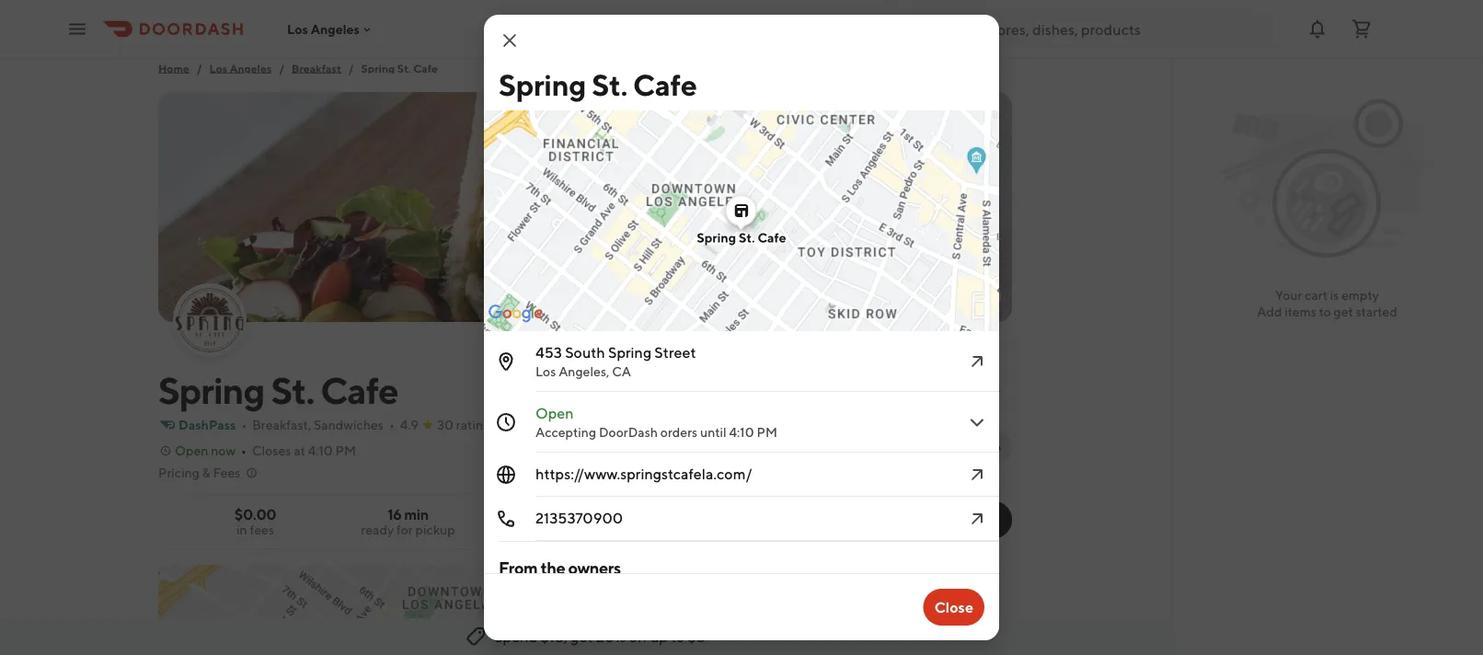 Task type: locate. For each thing, give the bounding box(es) containing it.
1 horizontal spatial street
[[971, 616, 1012, 633]]

• right now
[[241, 443, 247, 458]]

$0.00 in fees
[[234, 506, 276, 537]]

south
[[565, 344, 605, 361], [881, 616, 921, 633]]

1 vertical spatial south
[[881, 616, 921, 633]]

1 vertical spatial click item image
[[966, 411, 988, 433]]

angeles up breakfast
[[311, 21, 360, 37]]

los angeles link
[[209, 59, 272, 77]]

1 vertical spatial 4:10
[[308, 443, 333, 458]]

0 vertical spatial 4:10
[[729, 425, 754, 440]]

south up 'angeles,'
[[565, 344, 605, 361]]

spend $15, get 20% off up to $5
[[494, 628, 706, 645]]

notification bell image
[[1307, 18, 1329, 40]]

click item image
[[966, 464, 988, 486], [966, 508, 988, 530]]

4:10 right at
[[308, 443, 333, 458]]

up
[[884, 592, 902, 610], [650, 628, 668, 645]]

0 horizontal spatial street
[[655, 344, 696, 361]]

0 horizontal spatial pm
[[335, 443, 356, 458]]

click item image up more info
[[966, 411, 988, 433]]

0 horizontal spatial 16
[[387, 506, 402, 523]]

angeles
[[311, 21, 360, 37], [230, 62, 272, 75]]

now
[[211, 443, 236, 458]]

16 inside pickup 16 min
[[953, 521, 964, 534]]

min
[[404, 506, 429, 523], [966, 521, 985, 534]]

this
[[905, 592, 931, 610]]

16 min ready for pickup
[[361, 506, 455, 537]]

0 vertical spatial up
[[884, 592, 902, 610]]

453
[[536, 344, 562, 361], [852, 616, 878, 633]]

accepting
[[536, 425, 596, 440]]

2 photos button
[[909, 282, 1001, 311]]

0 vertical spatial street
[[655, 344, 696, 361]]

1 horizontal spatial /
[[279, 62, 284, 75]]

cafe
[[413, 62, 438, 75], [633, 67, 697, 102], [758, 230, 786, 245], [758, 230, 786, 245], [320, 368, 398, 412]]

the
[[540, 558, 565, 577]]

2 vertical spatial los
[[536, 364, 556, 379]]

south inside pick up this order at: 453 south spring street
[[881, 616, 921, 633]]

fees
[[213, 465, 240, 480]]

los right "home" at the left of page
[[209, 62, 227, 75]]

los angeles
[[287, 21, 360, 37]]

1 horizontal spatial angeles
[[311, 21, 360, 37]]

1 horizontal spatial to
[[1319, 304, 1331, 319]]

1 horizontal spatial south
[[881, 616, 921, 633]]

4:10 right until
[[729, 425, 754, 440]]

0 vertical spatial south
[[565, 344, 605, 361]]

/ left breakfast
[[279, 62, 284, 75]]

close
[[935, 599, 973, 616]]

pm inside open accepting doordash orders until 4:10 pm
[[757, 425, 777, 440]]

min right ready
[[404, 506, 429, 523]]

0 vertical spatial open
[[536, 404, 574, 422]]

street up open accepting doordash orders until 4:10 pm
[[655, 344, 696, 361]]

453 inside pick up this order at: 453 south spring street
[[852, 616, 878, 633]]

2 click item image from the top
[[966, 411, 988, 433]]

1 vertical spatial los
[[209, 62, 227, 75]]

1 horizontal spatial los
[[287, 21, 308, 37]]

30
[[437, 417, 454, 432]]

map region
[[350, 95, 1056, 566], [106, 498, 1048, 655]]

None radio
[[833, 501, 938, 538]]

ca
[[612, 364, 631, 379]]

open inside open accepting doordash orders until 4:10 pm
[[536, 404, 574, 422]]

0 vertical spatial 453
[[536, 344, 562, 361]]

angeles left breakfast
[[230, 62, 272, 75]]

pm down sandwiches
[[335, 443, 356, 458]]

/
[[197, 62, 202, 75], [279, 62, 284, 75], [348, 62, 354, 75]]

1 horizontal spatial open
[[536, 404, 574, 422]]

1 vertical spatial to
[[671, 628, 685, 645]]

open menu image
[[66, 18, 88, 40]]

started
[[1356, 304, 1397, 319]]

get
[[1334, 304, 1353, 319], [571, 628, 593, 645]]

order methods option group
[[833, 501, 1012, 538]]

1 vertical spatial up
[[650, 628, 668, 645]]

20%
[[596, 628, 626, 645]]

up inside pick up this order at: 453 south spring street
[[884, 592, 902, 610]]

• left "0.6"
[[502, 417, 507, 432]]

/ right breakfast link
[[348, 62, 354, 75]]

angeles,
[[559, 364, 609, 379]]

ratings
[[456, 417, 496, 432]]

0 vertical spatial get
[[1334, 304, 1353, 319]]

south down this
[[881, 616, 921, 633]]

0 horizontal spatial 453
[[536, 344, 562, 361]]

pm right until
[[757, 425, 777, 440]]

pm
[[757, 425, 777, 440], [335, 443, 356, 458]]

in
[[236, 522, 247, 537]]

up right the "off"
[[650, 628, 668, 645]]

open up pricing & fees
[[175, 443, 208, 458]]

at
[[294, 443, 305, 458]]

fees
[[250, 522, 274, 537]]

street down at:
[[971, 616, 1012, 633]]

0 horizontal spatial los
[[209, 62, 227, 75]]

1 click item image from the top
[[966, 464, 988, 486]]

0.6 mi • $$
[[513, 417, 581, 432]]

info
[[977, 439, 1001, 455]]

st.
[[397, 62, 411, 75], [592, 67, 627, 102], [739, 230, 755, 245], [739, 230, 755, 245], [271, 368, 314, 412]]

1 horizontal spatial 16
[[953, 521, 964, 534]]

spring st. cafe dialog
[[350, 15, 1056, 655]]

1 vertical spatial get
[[571, 628, 593, 645]]

up left this
[[884, 592, 902, 610]]

1 vertical spatial pm
[[335, 443, 356, 458]]

dashpass •
[[179, 417, 247, 432]]

get down is
[[1334, 304, 1353, 319]]

ready
[[361, 522, 394, 537]]

0 horizontal spatial min
[[404, 506, 429, 523]]

open up accepting
[[536, 404, 574, 422]]

0 vertical spatial click item image
[[966, 464, 988, 486]]

$5
[[688, 628, 706, 645]]

453 down pick
[[852, 616, 878, 633]]

0 vertical spatial pm
[[757, 425, 777, 440]]

for
[[396, 522, 413, 537]]

None radio
[[926, 501, 1012, 538]]

1 vertical spatial click item image
[[966, 508, 988, 530]]

spring inside 453 south spring street los angeles, ca
[[608, 344, 652, 361]]

16 left pickup
[[387, 506, 402, 523]]

get right $15,
[[571, 628, 593, 645]]

2 horizontal spatial los
[[536, 364, 556, 379]]

spring st. cafe
[[499, 67, 697, 102], [697, 230, 786, 245], [697, 230, 786, 245], [158, 368, 398, 412]]

•
[[241, 417, 247, 432], [389, 417, 395, 432], [502, 417, 507, 432], [555, 417, 560, 432], [241, 443, 247, 458]]

open
[[536, 404, 574, 422], [175, 443, 208, 458]]

is
[[1330, 288, 1339, 303]]

• left 4.9
[[389, 417, 395, 432]]

pick
[[852, 592, 881, 610]]

0 horizontal spatial to
[[671, 628, 685, 645]]

spring
[[361, 62, 395, 75], [499, 67, 586, 102], [697, 230, 736, 245], [697, 230, 736, 245], [608, 344, 652, 361], [158, 368, 264, 412], [924, 616, 968, 633]]

2 horizontal spatial /
[[348, 62, 354, 75]]

1 vertical spatial open
[[175, 443, 208, 458]]

0 vertical spatial to
[[1319, 304, 1331, 319]]

1 horizontal spatial 4:10
[[729, 425, 754, 440]]

2 click item image from the top
[[966, 508, 988, 530]]

items
[[1285, 304, 1317, 319]]

0 horizontal spatial open
[[175, 443, 208, 458]]

dashpass
[[179, 417, 236, 432]]

home / los angeles / breakfast / spring st. cafe
[[158, 62, 438, 75]]

photos
[[948, 288, 990, 304]]

0 horizontal spatial south
[[565, 344, 605, 361]]

off
[[629, 628, 647, 645]]

1 horizontal spatial get
[[1334, 304, 1353, 319]]

to left $5
[[671, 628, 685, 645]]

min down pickup
[[966, 521, 985, 534]]

1 horizontal spatial min
[[966, 521, 985, 534]]

/ right "home" at the left of page
[[197, 62, 202, 75]]

pricing & fees
[[158, 465, 240, 480]]

street inside 453 south spring street los angeles, ca
[[655, 344, 696, 361]]

https://www.springstcafela.com/
[[536, 465, 752, 483]]

1 vertical spatial 453
[[852, 616, 878, 633]]

click item image
[[966, 351, 988, 373], [966, 411, 988, 433]]

3 / from the left
[[348, 62, 354, 75]]

0 vertical spatial click item image
[[966, 351, 988, 373]]

16
[[387, 506, 402, 523], [953, 521, 964, 534]]

los
[[287, 21, 308, 37], [209, 62, 227, 75], [536, 364, 556, 379]]

0 vertical spatial los
[[287, 21, 308, 37]]

los up home / los angeles / breakfast / spring st. cafe
[[287, 21, 308, 37]]

1 vertical spatial angeles
[[230, 62, 272, 75]]

1 horizontal spatial pm
[[757, 425, 777, 440]]

1 click item image from the top
[[966, 351, 988, 373]]

until
[[700, 425, 727, 440]]

to inside your cart is empty add items to get started
[[1319, 304, 1331, 319]]

0 horizontal spatial /
[[197, 62, 202, 75]]

1 vertical spatial street
[[971, 616, 1012, 633]]

at:
[[974, 592, 992, 610]]

click item image down photos
[[966, 351, 988, 373]]

453 south spring street link
[[852, 616, 1012, 633]]

to
[[1319, 304, 1331, 319], [671, 628, 685, 645]]

1 / from the left
[[197, 62, 202, 75]]

none radio containing pickup
[[926, 501, 1012, 538]]

453 up 'angeles,'
[[536, 344, 562, 361]]

0 items, open order cart image
[[1351, 18, 1373, 40]]

add
[[1257, 304, 1282, 319]]

street
[[655, 344, 696, 361], [971, 616, 1012, 633]]

1 horizontal spatial 453
[[852, 616, 878, 633]]

order
[[934, 592, 971, 610]]

click item image for 2135370900
[[966, 508, 988, 530]]

open for open now
[[175, 443, 208, 458]]

los left 'angeles,'
[[536, 364, 556, 379]]

2 / from the left
[[279, 62, 284, 75]]

1 horizontal spatial up
[[884, 592, 902, 610]]

doordash
[[599, 425, 658, 440]]

spring st. cafe image
[[158, 92, 1012, 322], [175, 285, 245, 355]]

south inside 453 south spring street los angeles, ca
[[565, 344, 605, 361]]

4:10
[[729, 425, 754, 440], [308, 443, 333, 458]]

• closes at 4:10 pm
[[241, 443, 356, 458]]

0.6
[[513, 417, 533, 432]]

16 down pickup
[[953, 521, 964, 534]]

2135370900
[[536, 509, 623, 527]]

to down cart
[[1319, 304, 1331, 319]]

453 south spring street los angeles, ca
[[536, 344, 696, 379]]



Task type: vqa. For each thing, say whether or not it's contained in the screenshot.
Rice inside Curry Rice (Pork Cutlet) Japanese style curry made with a vegetable base and spices. Topped with deep fried pork cutlet. Contains dairy.
no



Task type: describe. For each thing, give the bounding box(es) containing it.
4.9
[[400, 417, 419, 432]]

• right mi
[[555, 417, 560, 432]]

click item image for street
[[966, 351, 988, 373]]

spring inside pick up this order at: 453 south spring street
[[924, 616, 968, 633]]

$$
[[566, 417, 581, 432]]

mi
[[535, 417, 549, 432]]

spend
[[494, 628, 538, 645]]

breakfast,
[[252, 417, 311, 432]]

close spring st. cafe image
[[499, 29, 521, 52]]

your cart is empty add items to get started
[[1257, 288, 1397, 319]]

breakfast
[[292, 62, 341, 75]]

pricing
[[158, 465, 200, 480]]

$15,
[[540, 628, 568, 645]]

click item image for https://www.springstcafela.com/
[[966, 464, 988, 486]]

more info
[[943, 439, 1001, 455]]

2
[[938, 288, 946, 304]]

to for up
[[671, 628, 685, 645]]

more info button
[[913, 432, 1012, 462]]

get inside your cart is empty add items to get started
[[1334, 304, 1353, 319]]

sandwiches
[[314, 417, 384, 432]]

map region containing spring st. cafe
[[350, 95, 1056, 566]]

street inside pick up this order at: 453 south spring street
[[971, 616, 1012, 633]]

closes
[[252, 443, 291, 458]]

orders
[[660, 425, 698, 440]]

0 horizontal spatial 4:10
[[308, 443, 333, 458]]

pricing & fees button
[[158, 464, 259, 482]]

2 photos
[[938, 288, 990, 304]]

owners
[[568, 558, 621, 577]]

• right dashpass
[[241, 417, 247, 432]]

0 horizontal spatial get
[[571, 628, 593, 645]]

0 vertical spatial angeles
[[311, 21, 360, 37]]

powered by google image
[[489, 305, 543, 323]]

cart
[[1305, 288, 1328, 303]]

breakfast link
[[292, 59, 341, 77]]

min inside pickup 16 min
[[966, 521, 985, 534]]

pickup
[[415, 522, 455, 537]]

open now
[[175, 443, 236, 458]]

more
[[943, 439, 974, 455]]

from
[[499, 558, 538, 577]]

453 inside 453 south spring street los angeles, ca
[[536, 344, 562, 361]]

to for items
[[1319, 304, 1331, 319]]

click item image for orders
[[966, 411, 988, 433]]

min inside the 16 min ready for pickup
[[404, 506, 429, 523]]

0 horizontal spatial up
[[650, 628, 668, 645]]

4:10 inside open accepting doordash orders until 4:10 pm
[[729, 425, 754, 440]]

&
[[202, 465, 210, 480]]

your
[[1275, 288, 1302, 303]]

home
[[158, 62, 189, 75]]

30 ratings •
[[437, 417, 507, 432]]

los inside 453 south spring street los angeles, ca
[[536, 364, 556, 379]]

pick up this order at: 453 south spring street
[[852, 592, 1012, 633]]

pickup
[[948, 505, 990, 520]]

los angeles button
[[287, 21, 374, 37]]

16 inside the 16 min ready for pickup
[[387, 506, 402, 523]]

empty
[[1342, 288, 1379, 303]]

pickup 16 min
[[948, 505, 990, 534]]

home link
[[158, 59, 189, 77]]

breakfast, sandwiches
[[252, 417, 384, 432]]

$0.00
[[234, 506, 276, 523]]

from the owners
[[499, 558, 621, 577]]

open for open accepting doordash orders until 4:10 pm
[[536, 404, 574, 422]]

close button
[[923, 589, 985, 626]]

0 horizontal spatial angeles
[[230, 62, 272, 75]]

open accepting doordash orders until 4:10 pm
[[536, 404, 777, 440]]



